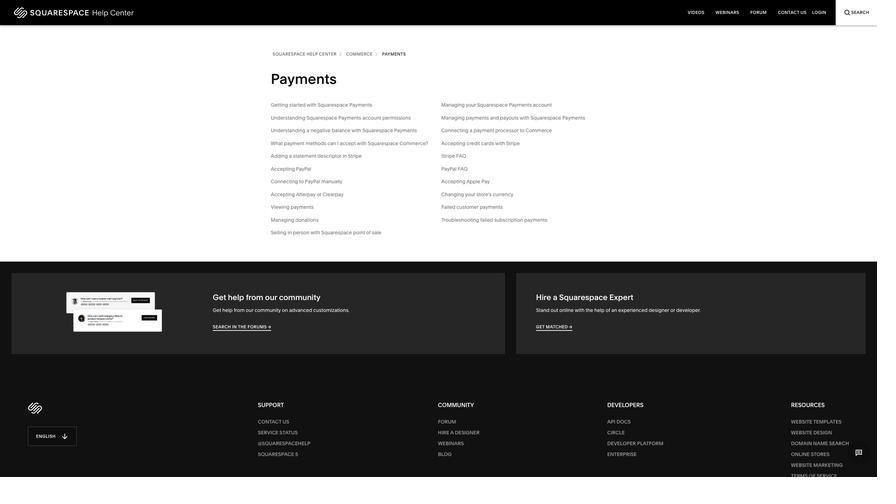 Task type: describe. For each thing, give the bounding box(es) containing it.
or inside payments 'main content'
[[317, 191, 321, 198]]

connecting a payment processor to commerce
[[441, 127, 552, 134]]

center
[[319, 51, 337, 57]]

get
[[536, 324, 545, 330]]

methods
[[306, 140, 326, 147]]

help left an
[[594, 307, 605, 314]]

contact
[[778, 10, 799, 15]]

forum link
[[745, 0, 772, 25]]

a for designer
[[450, 430, 454, 436]]

english
[[36, 434, 56, 439]]

accepting for accepting afterpay or clearpay
[[271, 191, 295, 198]]

developer
[[607, 441, 636, 447]]

accepting paypal link
[[271, 166, 311, 172]]

from for get help from our community
[[246, 293, 263, 302]]

@squarespacehelp link
[[258, 439, 310, 450]]

website design link
[[791, 428, 849, 439]]

permissions
[[382, 115, 411, 121]]

managing payments and payouts with squarespace payments
[[441, 115, 585, 121]]

5
[[295, 452, 298, 458]]

getting started with squarespace payments
[[271, 102, 372, 108]]

platform
[[637, 441, 664, 447]]

managing for managing payments and payouts with squarespace payments
[[441, 115, 465, 121]]

1 horizontal spatial stripe
[[441, 153, 455, 159]]

with right cards
[[495, 140, 505, 147]]

community
[[438, 402, 474, 409]]

processor
[[495, 127, 519, 134]]

a for payment
[[470, 127, 472, 134]]

paypal down statement
[[296, 166, 311, 172]]

website templates link
[[791, 417, 849, 428]]

1 vertical spatial or
[[670, 307, 675, 314]]

accepting afterpay or clearpay link
[[271, 191, 344, 198]]

our for get help from our community on advanced customizations.
[[246, 307, 253, 314]]

support
[[258, 402, 284, 409]]

with right accept
[[357, 140, 367, 147]]

0 vertical spatial account
[[533, 102, 552, 108]]

online
[[559, 307, 574, 314]]

accepting for accepting credit cards with stripe
[[441, 140, 465, 147]]

changing your store's currency link
[[441, 191, 513, 198]]

2 → from the left
[[569, 324, 572, 330]]

developer platform
[[607, 441, 664, 447]]

2 horizontal spatial stripe
[[506, 140, 520, 147]]

subscription
[[494, 217, 523, 223]]

designer
[[649, 307, 669, 314]]

developer.
[[676, 307, 701, 314]]

with up what payment methods can i accept with squarespace commerce?
[[351, 127, 361, 134]]

search button
[[836, 0, 877, 25]]

started
[[289, 102, 306, 108]]

contact us
[[778, 10, 807, 15]]

domain
[[791, 441, 812, 447]]

paypal up accepting afterpay or clearpay link
[[305, 179, 320, 185]]

contact
[[258, 419, 282, 425]]

footer image image
[[62, 285, 167, 342]]

and
[[490, 115, 499, 121]]

connecting to paypal manually link
[[271, 179, 342, 185]]

commerce link
[[346, 50, 373, 58]]

of for sale
[[366, 230, 371, 236]]

webinars link
[[438, 439, 480, 450]]

accepting credit cards with stripe
[[441, 140, 520, 147]]

failed
[[480, 217, 493, 223]]

designer
[[455, 430, 480, 436]]

adding
[[271, 153, 288, 159]]

your for managing
[[466, 102, 476, 108]]

accepting apple pay
[[441, 179, 490, 185]]

payments link
[[382, 50, 406, 58]]

what payment methods can i accept with squarespace commerce?
[[271, 140, 428, 147]]

0 horizontal spatial stripe
[[348, 153, 362, 159]]

online stores link
[[791, 450, 849, 460]]

english link
[[28, 427, 258, 446]]

cards
[[481, 140, 494, 147]]

website design
[[791, 430, 832, 436]]

out
[[551, 307, 558, 314]]

0 horizontal spatial search
[[829, 441, 849, 447]]

expert
[[609, 293, 633, 302]]

payments right subscription
[[524, 217, 547, 223]]

domain name search link
[[791, 439, 849, 450]]

website for website templates
[[791, 419, 812, 425]]

api
[[607, 419, 615, 425]]

website marketing
[[791, 462, 843, 469]]

faq for paypal faq
[[458, 166, 468, 172]]

managing payments and payouts with squarespace payments link
[[441, 115, 585, 121]]

advanced
[[289, 307, 312, 314]]

from for get help from our community on advanced customizations.
[[234, 307, 245, 314]]

english button
[[28, 427, 77, 446]]

website marketing link
[[791, 460, 849, 471]]

paypal faq link
[[441, 166, 468, 172]]

name
[[813, 441, 828, 447]]

apple
[[466, 179, 480, 185]]

developer platform link
[[607, 439, 664, 450]]

forums
[[248, 324, 267, 330]]

1 horizontal spatial to
[[520, 127, 525, 134]]

with right online
[[575, 307, 585, 314]]

connecting for connecting to paypal manually
[[271, 179, 298, 185]]

videos link
[[682, 0, 710, 25]]

customer
[[457, 204, 479, 210]]

failed
[[441, 204, 455, 210]]

0 vertical spatial in
[[343, 153, 347, 159]]

statement
[[293, 153, 316, 159]]

with right started
[[307, 102, 316, 108]]

stores
[[811, 452, 830, 458]]

failed customer payments link
[[441, 204, 503, 210]]

accepting for accepting paypal
[[271, 166, 295, 172]]

currency
[[493, 191, 513, 198]]

payouts
[[500, 115, 519, 121]]

managing donations
[[271, 217, 319, 223]]

hire a designer
[[438, 430, 480, 436]]

can
[[328, 140, 336, 147]]

webinars link
[[710, 0, 745, 25]]

marketing
[[814, 462, 843, 469]]

help for get help from our community on advanced customizations.
[[222, 307, 233, 314]]

us
[[801, 10, 807, 15]]

forum link
[[438, 417, 480, 428]]

blog link
[[438, 450, 480, 460]]



Task type: locate. For each thing, give the bounding box(es) containing it.
get matched →
[[536, 324, 572, 330]]

0 vertical spatial to
[[520, 127, 525, 134]]

1 horizontal spatial search
[[851, 10, 869, 15]]

website up domain
[[791, 430, 812, 436]]

of left an
[[606, 307, 610, 314]]

2 vertical spatial in
[[232, 324, 237, 330]]

commerce down managing payments and payouts with squarespace payments link
[[526, 127, 552, 134]]

0 horizontal spatial commerce
[[346, 51, 373, 57]]

2 get from the top
[[213, 307, 221, 314]]

1 horizontal spatial in
[[288, 230, 292, 236]]

in right search
[[232, 324, 237, 330]]

community down get help from our community
[[255, 307, 281, 314]]

videos
[[688, 10, 705, 15]]

0 horizontal spatial hire
[[438, 430, 449, 436]]

1 vertical spatial faq
[[458, 166, 468, 172]]

paypal down stripe faq link
[[441, 166, 457, 172]]

payments
[[466, 115, 489, 121], [291, 204, 314, 210], [480, 204, 503, 210], [524, 217, 547, 223]]

hire up stand
[[536, 293, 551, 302]]

stripe down the processor
[[506, 140, 520, 147]]

community for get help from our community on advanced customizations.
[[255, 307, 281, 314]]

0 horizontal spatial of
[[366, 230, 371, 236]]

connecting up credit at right
[[441, 127, 469, 134]]

get help from our community on advanced customizations.
[[213, 307, 350, 314]]

point
[[353, 230, 365, 236]]

1 website from the top
[[791, 419, 812, 425]]

paypal
[[296, 166, 311, 172], [441, 166, 457, 172], [305, 179, 320, 185]]

domain name search
[[791, 441, 849, 447]]

payment up statement
[[284, 140, 304, 147]]

squarespace help center link
[[273, 50, 337, 58]]

payment up accepting credit cards with stripe
[[474, 127, 494, 134]]

1 vertical spatial hire
[[438, 430, 449, 436]]

payments up troubleshooting failed subscription payments
[[480, 204, 503, 210]]

of inside payments 'main content'
[[366, 230, 371, 236]]

1 vertical spatial website
[[791, 430, 812, 436]]

3 website from the top
[[791, 462, 812, 469]]

2 vertical spatial managing
[[271, 217, 294, 223]]

0 vertical spatial website
[[791, 419, 812, 425]]

0 vertical spatial our
[[265, 293, 277, 302]]

0 vertical spatial of
[[366, 230, 371, 236]]

connecting down accepting paypal
[[271, 179, 298, 185]]

api docs link
[[607, 417, 664, 428]]

troubleshooting failed subscription payments
[[441, 217, 547, 223]]

resources
[[791, 402, 825, 409]]

2 understanding from the top
[[271, 127, 305, 134]]

understanding
[[271, 115, 305, 121], [271, 127, 305, 134]]

a for negative
[[307, 127, 309, 134]]

→ right forums
[[268, 324, 271, 330]]

troubleshooting
[[441, 217, 479, 223]]

webinars
[[716, 10, 739, 15]]

accepting for accepting apple pay
[[441, 179, 465, 185]]

0 vertical spatial commerce
[[346, 51, 373, 57]]

a up credit at right
[[470, 127, 472, 134]]

paypal faq
[[441, 166, 468, 172]]

or right afterpay
[[317, 191, 321, 198]]

connecting a payment processor to commerce link
[[441, 127, 552, 134]]

0 horizontal spatial in
[[232, 324, 237, 330]]

1 horizontal spatial commerce
[[526, 127, 552, 134]]

hire for hire a designer
[[438, 430, 449, 436]]

in down accept
[[343, 153, 347, 159]]

0 horizontal spatial from
[[234, 307, 245, 314]]

faq for stripe faq
[[456, 153, 466, 159]]

of left the sale
[[366, 230, 371, 236]]

managing for managing donations
[[271, 217, 294, 223]]

1 vertical spatial of
[[606, 307, 610, 314]]

2 horizontal spatial in
[[343, 153, 347, 159]]

0 horizontal spatial payment
[[284, 140, 304, 147]]

contact us
[[258, 419, 289, 425]]

a for statement
[[289, 153, 292, 159]]

search
[[851, 10, 869, 15], [829, 441, 849, 447]]

1 vertical spatial search
[[829, 441, 849, 447]]

login
[[812, 10, 826, 15]]

our up forums
[[246, 307, 253, 314]]

our
[[265, 293, 277, 302], [246, 307, 253, 314]]

or right designer
[[670, 307, 675, 314]]

website down online
[[791, 462, 812, 469]]

getting
[[271, 102, 288, 108]]

hire down forum
[[438, 430, 449, 436]]

accepting up stripe faq link
[[441, 140, 465, 147]]

on
[[282, 307, 288, 314]]

0 vertical spatial or
[[317, 191, 321, 198]]

0 vertical spatial search
[[851, 10, 869, 15]]

understanding down getting
[[271, 115, 305, 121]]

0 vertical spatial managing
[[441, 102, 465, 108]]

1 vertical spatial connecting
[[271, 179, 298, 185]]

login link
[[812, 0, 826, 25]]

a right adding
[[289, 153, 292, 159]]

managing your squarespace payments account link
[[441, 102, 552, 108]]

1 understanding from the top
[[271, 115, 305, 121]]

your for changing
[[465, 191, 475, 198]]

the left forums
[[238, 324, 246, 330]]

0 horizontal spatial or
[[317, 191, 321, 198]]

help up search in the forums →
[[228, 293, 244, 302]]

0 vertical spatial get
[[213, 293, 226, 302]]

community for get help from our community
[[279, 293, 321, 302]]

with right payouts
[[520, 115, 529, 121]]

0 vertical spatial connecting
[[441, 127, 469, 134]]

search inside button
[[851, 10, 869, 15]]

get for get help from our community
[[213, 293, 226, 302]]

squarespace inside squarespace help center link
[[273, 51, 306, 57]]

help up search
[[222, 307, 233, 314]]

payments main content
[[0, 0, 877, 346]]

experienced
[[618, 307, 648, 314]]

1 vertical spatial understanding
[[271, 127, 305, 134]]

troubleshooting failed subscription payments link
[[441, 217, 547, 223]]

from up get help from our community on advanced customizations.
[[246, 293, 263, 302]]

us
[[283, 419, 289, 425]]

@squarespacehelp
[[258, 441, 310, 447]]

templates
[[813, 419, 842, 425]]

search
[[213, 324, 231, 330]]

website for website design
[[791, 430, 812, 436]]

1 vertical spatial commerce
[[526, 127, 552, 134]]

connecting for connecting a payment processor to commerce
[[441, 127, 469, 134]]

1 horizontal spatial from
[[246, 293, 263, 302]]

1 vertical spatial account
[[362, 115, 381, 121]]

with right person
[[310, 230, 320, 236]]

stripe down what payment methods can i accept with squarespace commerce? link
[[348, 153, 362, 159]]

payments
[[382, 51, 406, 57], [271, 70, 337, 88], [349, 102, 372, 108], [509, 102, 532, 108], [338, 115, 361, 121], [562, 115, 585, 121], [394, 127, 417, 134]]

circle
[[607, 430, 625, 436]]

accepting down adding
[[271, 166, 295, 172]]

website up website design
[[791, 419, 812, 425]]

1 vertical spatial your
[[465, 191, 475, 198]]

faq up "accepting apple pay" link on the top of the page
[[458, 166, 468, 172]]

store's
[[476, 191, 492, 198]]

or
[[317, 191, 321, 198], [670, 307, 675, 314]]

adding a statement descriptor in stripe
[[271, 153, 362, 159]]

faq up paypal faq link
[[456, 153, 466, 159]]

squarespace 5 link
[[258, 450, 310, 460]]

0 vertical spatial understanding
[[271, 115, 305, 121]]

viewing
[[271, 204, 289, 210]]

commerce?
[[400, 140, 428, 147]]

1 vertical spatial managing
[[441, 115, 465, 121]]

understanding a negative balance with squarespace payments
[[271, 127, 417, 134]]

1 vertical spatial from
[[234, 307, 245, 314]]

0 vertical spatial faq
[[456, 153, 466, 159]]

stripe
[[506, 140, 520, 147], [348, 153, 362, 159], [441, 153, 455, 159]]

1 vertical spatial payment
[[284, 140, 304, 147]]

1 horizontal spatial hire
[[536, 293, 551, 302]]

a left negative
[[307, 127, 309, 134]]

online stores
[[791, 452, 830, 458]]

community up advanced
[[279, 293, 321, 302]]

account
[[533, 102, 552, 108], [362, 115, 381, 121]]

0 horizontal spatial →
[[268, 324, 271, 330]]

commerce
[[346, 51, 373, 57], [526, 127, 552, 134]]

payments left the and
[[466, 115, 489, 121]]

1 get from the top
[[213, 293, 226, 302]]

2 vertical spatial website
[[791, 462, 812, 469]]

pay
[[482, 179, 490, 185]]

1 vertical spatial community
[[255, 307, 281, 314]]

managing your squarespace payments account
[[441, 102, 552, 108]]

viewing payments link
[[271, 204, 314, 210]]

from
[[246, 293, 263, 302], [234, 307, 245, 314]]

website for website marketing
[[791, 462, 812, 469]]

get for get help from our community on advanced customizations.
[[213, 307, 221, 314]]

forum
[[751, 10, 767, 15]]

a up out
[[553, 293, 557, 302]]

donations
[[295, 217, 319, 223]]

0 horizontal spatial connecting
[[271, 179, 298, 185]]

1 horizontal spatial connecting
[[441, 127, 469, 134]]

1 vertical spatial to
[[299, 179, 304, 185]]

understanding squarespace payments account permissions link
[[271, 115, 411, 121]]

account up managing payments and payouts with squarespace payments
[[533, 102, 552, 108]]

to up afterpay
[[299, 179, 304, 185]]

the down 'hire a squarespace expert'
[[586, 307, 593, 314]]

→ right matched
[[569, 324, 572, 330]]

0 horizontal spatial the
[[238, 324, 246, 330]]

contact us link
[[258, 417, 310, 428]]

1 horizontal spatial account
[[533, 102, 552, 108]]

1 horizontal spatial payment
[[474, 127, 494, 134]]

status
[[280, 430, 298, 436]]

0 vertical spatial hire
[[536, 293, 551, 302]]

understanding up what
[[271, 127, 305, 134]]

accept
[[340, 140, 356, 147]]

commerce right center
[[346, 51, 373, 57]]

of
[[366, 230, 371, 236], [606, 307, 610, 314]]

help
[[307, 51, 318, 57]]

hire a squarespace expert
[[536, 293, 633, 302]]

1 vertical spatial our
[[246, 307, 253, 314]]

stripe up paypal faq link
[[441, 153, 455, 159]]

our up get help from our community on advanced customizations.
[[265, 293, 277, 302]]

matched
[[546, 324, 568, 330]]

account left permissions
[[362, 115, 381, 121]]

squarespace inside squarespace 5 'link'
[[258, 452, 294, 458]]

credit
[[467, 140, 480, 147]]

managing for managing your squarespace payments account
[[441, 102, 465, 108]]

in
[[343, 153, 347, 159], [288, 230, 292, 236], [232, 324, 237, 330]]

our for get help from our community
[[265, 293, 277, 302]]

service
[[258, 430, 278, 436]]

accepting up changing
[[441, 179, 465, 185]]

2 website from the top
[[791, 430, 812, 436]]

help for get help from our community
[[228, 293, 244, 302]]

1 → from the left
[[268, 324, 271, 330]]

1 horizontal spatial the
[[586, 307, 593, 314]]

accepting up viewing
[[271, 191, 295, 198]]

getting started with squarespace payments link
[[271, 102, 372, 108]]

1 vertical spatial in
[[288, 230, 292, 236]]

in for →
[[232, 324, 237, 330]]

0 vertical spatial community
[[279, 293, 321, 302]]

0 vertical spatial from
[[246, 293, 263, 302]]

from up search in the forums →
[[234, 307, 245, 314]]

1 horizontal spatial →
[[569, 324, 572, 330]]

1 vertical spatial get
[[213, 307, 221, 314]]

1 horizontal spatial our
[[265, 293, 277, 302]]

0 vertical spatial the
[[586, 307, 593, 314]]

hire for hire a squarespace expert
[[536, 293, 551, 302]]

in for squarespace
[[288, 230, 292, 236]]

understanding for understanding squarespace payments account permissions
[[271, 115, 305, 121]]

understanding a negative balance with squarespace payments link
[[271, 127, 417, 134]]

0 vertical spatial payment
[[474, 127, 494, 134]]

a up webinars
[[450, 430, 454, 436]]

to right the processor
[[520, 127, 525, 134]]

understanding for understanding a negative balance with squarespace payments
[[271, 127, 305, 134]]

a for squarespace
[[553, 293, 557, 302]]

1 horizontal spatial or
[[670, 307, 675, 314]]

stripe faq
[[441, 153, 466, 159]]

1 vertical spatial the
[[238, 324, 246, 330]]

in right selling
[[288, 230, 292, 236]]

0 horizontal spatial our
[[246, 307, 253, 314]]

viewing payments
[[271, 204, 314, 210]]

docs
[[617, 419, 631, 425]]

of for an
[[606, 307, 610, 314]]

contact us link
[[772, 0, 812, 25]]

i
[[337, 140, 339, 147]]

0 horizontal spatial account
[[362, 115, 381, 121]]

community
[[279, 293, 321, 302], [255, 307, 281, 314]]

0 vertical spatial your
[[466, 102, 476, 108]]

1 horizontal spatial of
[[606, 307, 610, 314]]

0 horizontal spatial to
[[299, 179, 304, 185]]

payments down afterpay
[[291, 204, 314, 210]]

forum
[[438, 419, 456, 425]]



Task type: vqa. For each thing, say whether or not it's contained in the screenshot.


